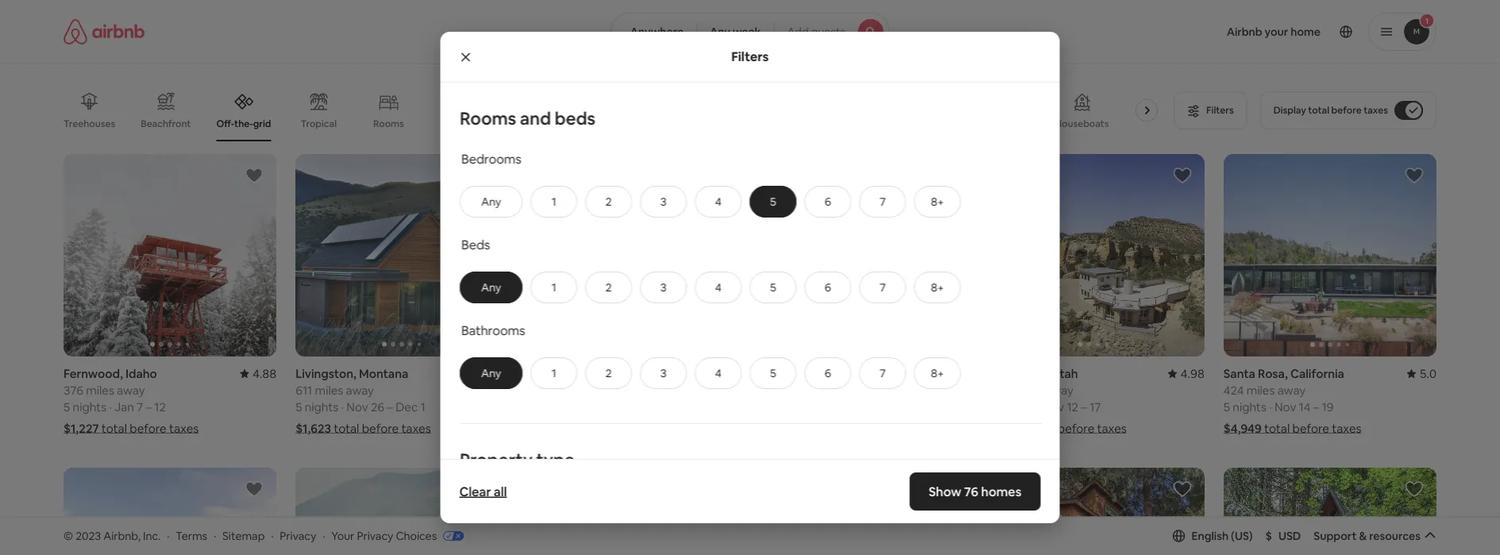 Task type: describe. For each thing, give the bounding box(es) containing it.
6 for bedrooms
[[824, 194, 831, 209]]

away for idaho
[[117, 382, 145, 398]]

support & resources
[[1314, 529, 1421, 543]]

any inside button
[[710, 25, 730, 39]]

6 for beds
[[824, 280, 831, 294]]

5 inside santa rosa, california 424 miles away 5 nights · nov 14 – 19 $4,949 total before taxes
[[1224, 399, 1230, 414]]

english
[[1192, 529, 1229, 543]]

clear all button
[[451, 476, 515, 507]]

bathrooms
[[461, 322, 525, 338]]

canada
[[820, 366, 863, 381]]

8+ button for bedrooms
[[914, 186, 961, 217]]

4.89
[[485, 366, 509, 381]]

2 for bathrooms
[[605, 366, 611, 380]]

$ usd
[[1266, 529, 1301, 543]]

611
[[296, 382, 312, 398]]

usd
[[1278, 529, 1301, 543]]

4 button for bathrooms
[[695, 357, 741, 389]]

privacy link
[[280, 529, 316, 543]]

show map button
[[697, 447, 803, 485]]

$1,227
[[64, 420, 99, 436]]

3 button for bathrooms
[[640, 357, 687, 389]]

pools
[[1176, 118, 1201, 130]]

5 button for bathrooms
[[749, 357, 796, 389]]

76
[[964, 483, 979, 500]]

· left your at the bottom left of page
[[323, 529, 325, 543]]

– inside santa rosa, california 424 miles away 5 nights · nov 14 – 19 $4,949 total before taxes
[[1313, 399, 1319, 414]]

total inside livingston, montana 611 miles away 5 nights · nov 26 – dec 1 $1,623 total before taxes
[[334, 420, 359, 436]]

$1,335
[[992, 420, 1027, 436]]

766
[[992, 382, 1012, 398]]

rosa,
[[1258, 366, 1288, 381]]

7 for bedrooms
[[879, 194, 885, 209]]

grid
[[253, 117, 271, 130]]

$912
[[528, 420, 554, 436]]

2023
[[76, 529, 101, 543]]

5 button for beds
[[749, 271, 796, 303]]

1 button for bedrooms
[[530, 186, 577, 217]]

beds
[[461, 236, 490, 252]]

any element for beds
[[476, 280, 506, 294]]

away for montana
[[346, 382, 374, 398]]

nights for 376
[[73, 399, 106, 414]]

amazing
[[1134, 118, 1174, 130]]

add to wishlist: columbia falls, montana image
[[477, 479, 496, 499]]

none search field containing anywhere
[[610, 13, 890, 51]]

8+ for bathrooms
[[931, 366, 944, 380]]

4.91 out of 5 average rating image
[[704, 366, 741, 381]]

sitemap link
[[222, 529, 265, 543]]

4 for bedrooms
[[715, 194, 721, 209]]

379
[[760, 382, 780, 398]]

total inside button
[[1308, 104, 1329, 116]]

© 2023 airbnb, inc. ·
[[64, 529, 170, 543]]

7 button for bedrooms
[[859, 186, 906, 217]]

terms · sitemap · privacy ·
[[176, 529, 325, 543]]

4.98
[[1181, 366, 1205, 381]]

houseboats
[[1055, 117, 1109, 130]]

clear
[[459, 483, 491, 500]]

7 for bathrooms
[[879, 366, 885, 380]]

424
[[1224, 382, 1244, 398]]

off-
[[216, 117, 234, 130]]

8+ element for bedrooms
[[931, 194, 944, 209]]

3 for bathrooms
[[660, 366, 666, 380]]

airbnb,
[[103, 529, 141, 543]]

8+ button for beds
[[914, 271, 961, 303]]

– inside "escalante, utah 766 miles away nov 12 – 17 $1,335 total before taxes"
[[1081, 399, 1087, 414]]

4.88 out of 5 average rating image
[[240, 366, 276, 381]]

before down penticton, canada 379 miles away
[[817, 420, 854, 436]]

4.88
[[252, 366, 276, 381]]

property
[[459, 448, 532, 471]]

livingston,
[[296, 366, 357, 381]]

santa rosa, california 424 miles away 5 nights · nov 14 – 19 $4,949 total before taxes
[[1224, 366, 1362, 436]]

support & resources button
[[1314, 529, 1437, 543]]

beachfront
[[141, 118, 191, 130]]

– inside the fernwood, idaho 376 miles away 5 nights · jan 7 – 12 $1,227 total before taxes
[[146, 399, 152, 414]]

add guests
[[787, 25, 845, 39]]

your
[[331, 529, 354, 543]]

26
[[371, 399, 384, 414]]

4 button for bedrooms
[[695, 186, 741, 217]]

all
[[494, 483, 507, 500]]

4 button for beds
[[695, 271, 741, 303]]

anywhere
[[630, 25, 684, 39]]

miles for 611
[[315, 382, 343, 398]]

· left privacy 'link' in the bottom left of the page
[[271, 529, 274, 543]]

8+ for beds
[[931, 280, 944, 294]]

2 for beds
[[605, 280, 611, 294]]

the-
[[234, 117, 253, 130]]

any down bedrooms on the top left of the page
[[481, 194, 501, 209]]

idaho
[[126, 366, 157, 381]]

taxes inside "escalante, utah 766 miles away nov 12 – 17 $1,335 total before taxes"
[[1097, 420, 1127, 436]]

add guests button
[[774, 13, 890, 51]]

before inside button
[[1331, 104, 1362, 116]]

treehouses
[[64, 118, 115, 130]]

jan
[[114, 399, 134, 414]]

· inside livingston, montana 611 miles away 5 nights · nov 26 – dec 1 $1,623 total before taxes
[[341, 399, 344, 414]]

– inside livingston, montana 611 miles away 5 nights · nov 26 – dec 1 $1,623 total before taxes
[[387, 399, 393, 414]]

dec
[[396, 399, 418, 414]]

omg!
[[585, 118, 611, 130]]

total right "$912"
[[556, 420, 582, 436]]

terms link
[[176, 529, 207, 543]]

6 button for bathrooms
[[804, 357, 851, 389]]

1 5 button from the top
[[749, 186, 796, 217]]

any week
[[710, 25, 761, 39]]

property type
[[459, 448, 574, 471]]

group containing off-the-grid
[[64, 79, 1201, 141]]

before inside the fernwood, idaho 376 miles away 5 nights · jan 7 – 12 $1,227 total before taxes
[[130, 420, 167, 436]]

before inside "escalante, utah 766 miles away nov 12 – 17 $1,335 total before taxes"
[[1058, 420, 1095, 436]]

amazing pools
[[1134, 118, 1201, 130]]

nevada city, california 381 miles away
[[528, 366, 654, 398]]

2 for bedrooms
[[605, 194, 611, 209]]

choices
[[396, 529, 437, 543]]

4.9 out of 5 average rating image
[[943, 366, 973, 381]]

1 button for beds
[[530, 271, 577, 303]]

1 any button from the top
[[459, 186, 522, 217]]

terms
[[176, 529, 207, 543]]

add
[[787, 25, 809, 39]]

nights for 611
[[305, 399, 339, 414]]

rooms for rooms and beds
[[459, 107, 516, 129]]

17
[[1090, 399, 1101, 414]]

8+ element for bathrooms
[[931, 366, 944, 380]]

· inside santa rosa, california 424 miles away 5 nights · nov 14 – 19 $4,949 total before taxes
[[1269, 399, 1272, 414]]

your privacy choices link
[[331, 529, 464, 544]]

3 button for beds
[[640, 271, 687, 303]]

add to wishlist: sooke, canada image
[[1173, 479, 1192, 499]]

19
[[1322, 399, 1334, 414]]

bedrooms
[[461, 150, 521, 167]]

nov inside "escalante, utah 766 miles away nov 12 – 17 $1,335 total before taxes"
[[1043, 399, 1064, 414]]

&
[[1359, 529, 1367, 543]]

4.9
[[956, 366, 973, 381]]

1 any element from the top
[[476, 194, 506, 209]]

7 inside the fernwood, idaho 376 miles away 5 nights · jan 7 – 12 $1,227 total before taxes
[[137, 399, 143, 414]]

profile element
[[909, 0, 1437, 64]]

3 button for bedrooms
[[640, 186, 687, 217]]

california for rosa,
[[1290, 366, 1344, 381]]

away for canada
[[813, 382, 841, 398]]

3 for bedrooms
[[660, 194, 666, 209]]

total inside "escalante, utah 766 miles away nov 12 – 17 $1,335 total before taxes"
[[1029, 420, 1055, 436]]

· inside the fernwood, idaho 376 miles away 5 nights · jan 7 – 12 $1,227 total before taxes
[[109, 399, 112, 414]]

2 button for beds
[[585, 271, 632, 303]]

376
[[64, 382, 83, 398]]

miles for 379
[[782, 382, 810, 398]]

8+ for bedrooms
[[931, 194, 944, 209]]

fernwood, idaho 376 miles away 5 nights · jan 7 – 12 $1,227 total before taxes
[[64, 366, 199, 436]]

clear all
[[459, 483, 507, 500]]

city,
[[572, 366, 598, 381]]

1 for bedrooms
[[551, 194, 556, 209]]

display total before taxes
[[1274, 104, 1388, 116]]

any week button
[[696, 13, 774, 51]]

escalante,
[[992, 366, 1048, 381]]

before inside santa rosa, california 424 miles away 5 nights · nov 14 – 19 $4,949 total before taxes
[[1292, 420, 1329, 436]]



Task type: vqa. For each thing, say whether or not it's contained in the screenshot.
first 5.0 out of 5 average rating icon from the left
no



Task type: locate. For each thing, give the bounding box(es) containing it.
nights up $4,949
[[1233, 399, 1267, 414]]

show inside button
[[713, 459, 742, 473]]

2 horizontal spatial nights
[[1233, 399, 1267, 414]]

away up jan
[[117, 382, 145, 398]]

1 away from the left
[[117, 382, 145, 398]]

escalante, utah 766 miles away nov 12 – 17 $1,335 total before taxes
[[992, 366, 1127, 436]]

miles for 376
[[86, 382, 114, 398]]

6
[[824, 194, 831, 209], [824, 280, 831, 294], [824, 366, 831, 380]]

5 miles from the left
[[549, 382, 577, 398]]

rooms for rooms
[[373, 118, 404, 130]]

miles inside livingston, montana 611 miles away 5 nights · nov 26 – dec 1 $1,623 total before taxes
[[315, 382, 343, 398]]

1 4 from the top
[[715, 194, 721, 209]]

away inside "nevada city, california 381 miles away"
[[580, 382, 608, 398]]

1 7 button from the top
[[859, 186, 906, 217]]

$
[[1266, 529, 1272, 543]]

2 6 button from the top
[[804, 271, 851, 303]]

– right jan
[[146, 399, 152, 414]]

$912 total before taxes
[[528, 420, 653, 436]]

6 button for bedrooms
[[804, 186, 851, 217]]

1 6 button from the top
[[804, 186, 851, 217]]

6 button
[[804, 186, 851, 217], [804, 271, 851, 303], [804, 357, 851, 389]]

nov left 14 in the right of the page
[[1275, 399, 1296, 414]]

8+ button for bathrooms
[[914, 357, 961, 389]]

show 76 homes
[[929, 483, 1022, 500]]

show inside the filters dialog
[[929, 483, 962, 500]]

1 vertical spatial show
[[929, 483, 962, 500]]

show
[[713, 459, 742, 473], [929, 483, 962, 500]]

and
[[520, 107, 551, 129]]

mansions
[[507, 118, 549, 130]]

381
[[528, 382, 546, 398]]

1 vertical spatial 2
[[605, 280, 611, 294]]

cabins
[[443, 118, 474, 130]]

6 away from the left
[[1278, 382, 1306, 398]]

show 76 homes link
[[910, 473, 1041, 511]]

miles down penticton,
[[782, 382, 810, 398]]

2 – from the left
[[387, 399, 393, 414]]

1 horizontal spatial california
[[1290, 366, 1344, 381]]

tropical
[[301, 118, 337, 130]]

display
[[1274, 104, 1306, 116]]

miles inside santa rosa, california 424 miles away 5 nights · nov 14 – 19 $4,949 total before taxes
[[1247, 382, 1275, 398]]

any left week
[[710, 25, 730, 39]]

anywhere button
[[610, 13, 697, 51]]

nights up $1,227
[[73, 399, 106, 414]]

total right $1,335
[[1029, 420, 1055, 436]]

2 6 from the top
[[824, 280, 831, 294]]

8+ button
[[914, 186, 961, 217], [914, 271, 961, 303], [914, 357, 961, 389]]

away for utah
[[1045, 382, 1074, 398]]

3 4 from the top
[[715, 366, 721, 380]]

privacy right your at the bottom left of page
[[357, 529, 393, 543]]

$535 total before taxes
[[760, 420, 886, 436]]

8+
[[931, 194, 944, 209], [931, 280, 944, 294], [931, 366, 944, 380]]

display total before taxes button
[[1260, 91, 1437, 129]]

miles down 'escalante,'
[[1014, 382, 1043, 398]]

show for show map
[[713, 459, 742, 473]]

1 12 from the left
[[154, 399, 166, 414]]

add to wishlist: santa rosa, california image
[[1405, 166, 1424, 185]]

1 6 from the top
[[824, 194, 831, 209]]

0 vertical spatial 4 button
[[695, 186, 741, 217]]

miles down nevada
[[549, 382, 577, 398]]

before inside livingston, montana 611 miles away 5 nights · nov 26 – dec 1 $1,623 total before taxes
[[362, 420, 399, 436]]

any down bathrooms
[[481, 366, 501, 380]]

7 for beds
[[879, 280, 885, 294]]

1 privacy from the left
[[280, 529, 316, 543]]

type
[[536, 448, 574, 471]]

nights inside the fernwood, idaho 376 miles away 5 nights · jan 7 – 12 $1,227 total before taxes
[[73, 399, 106, 414]]

0 vertical spatial any button
[[459, 186, 522, 217]]

1 3 button from the top
[[640, 186, 687, 217]]

any element for bathrooms
[[476, 366, 506, 380]]

nov left 26
[[347, 399, 368, 414]]

support
[[1314, 529, 1357, 543]]

rooms inside group
[[373, 118, 404, 130]]

0 horizontal spatial nov
[[347, 399, 368, 414]]

12 left 17
[[1067, 399, 1078, 414]]

2 california from the left
[[1290, 366, 1344, 381]]

show left map in the bottom of the page
[[713, 459, 742, 473]]

rooms up bedrooms on the top left of the page
[[459, 107, 516, 129]]

taxes inside button
[[1364, 104, 1388, 116]]

·
[[109, 399, 112, 414], [341, 399, 344, 414], [1269, 399, 1272, 414], [167, 529, 170, 543], [214, 529, 216, 543], [271, 529, 274, 543], [323, 529, 325, 543]]

· down "rosa,"
[[1269, 399, 1272, 414]]

2 privacy from the left
[[357, 529, 393, 543]]

2 vertical spatial 6 button
[[804, 357, 851, 389]]

0 vertical spatial 3 button
[[640, 186, 687, 217]]

1 1 button from the top
[[530, 186, 577, 217]]

2 away from the left
[[346, 382, 374, 398]]

3 8+ button from the top
[[914, 357, 961, 389]]

2 nov from the left
[[1043, 399, 1064, 414]]

2 vertical spatial any element
[[476, 366, 506, 380]]

miles
[[86, 382, 114, 398], [315, 382, 343, 398], [782, 382, 810, 398], [1014, 382, 1043, 398], [549, 382, 577, 398], [1247, 382, 1275, 398]]

filters dialog
[[440, 32, 1060, 555]]

2 8+ element from the top
[[931, 280, 944, 294]]

away inside livingston, montana 611 miles away 5 nights · nov 26 – dec 1 $1,623 total before taxes
[[346, 382, 374, 398]]

2 8+ button from the top
[[914, 271, 961, 303]]

2 7 button from the top
[[859, 271, 906, 303]]

sitemap
[[222, 529, 265, 543]]

away
[[117, 382, 145, 398], [346, 382, 374, 398], [813, 382, 841, 398], [1045, 382, 1074, 398], [580, 382, 608, 398], [1278, 382, 1306, 398]]

english (us)
[[1192, 529, 1253, 543]]

2 2 button from the top
[[585, 271, 632, 303]]

2 horizontal spatial nov
[[1275, 399, 1296, 414]]

2 button for bedrooms
[[585, 186, 632, 217]]

any element down bathrooms
[[476, 366, 506, 380]]

0 horizontal spatial show
[[713, 459, 742, 473]]

0 vertical spatial 2
[[605, 194, 611, 209]]

7 button
[[859, 186, 906, 217], [859, 271, 906, 303], [859, 357, 906, 389]]

3 5 button from the top
[[749, 357, 796, 389]]

show left 76
[[929, 483, 962, 500]]

6 button for beds
[[804, 271, 851, 303]]

2 12 from the left
[[1067, 399, 1078, 414]]

2 nights from the left
[[305, 399, 339, 414]]

add to wishlist: invermere, canada image
[[245, 479, 264, 499]]

4 for beds
[[715, 280, 721, 294]]

map
[[744, 459, 768, 473]]

– right 26
[[387, 399, 393, 414]]

1 3 from the top
[[660, 194, 666, 209]]

miles inside the fernwood, idaho 376 miles away 5 nights · jan 7 – 12 $1,227 total before taxes
[[86, 382, 114, 398]]

any button down bathrooms
[[459, 357, 522, 389]]

1 vertical spatial 4 button
[[695, 271, 741, 303]]

5 away from the left
[[580, 382, 608, 398]]

3 3 button from the top
[[640, 357, 687, 389]]

3 – from the left
[[1081, 399, 1087, 414]]

· right inc.
[[167, 529, 170, 543]]

2 vertical spatial 3 button
[[640, 357, 687, 389]]

1 vertical spatial 4
[[715, 280, 721, 294]]

california inside "nevada city, california 381 miles away"
[[600, 366, 654, 381]]

1 8+ button from the top
[[914, 186, 961, 217]]

12 inside the fernwood, idaho 376 miles away 5 nights · jan 7 – 12 $1,227 total before taxes
[[154, 399, 166, 414]]

1 button for bathrooms
[[530, 357, 577, 389]]

0 vertical spatial 8+
[[931, 194, 944, 209]]

away up 14 in the right of the page
[[1278, 382, 1306, 398]]

penticton, canada 379 miles away
[[760, 366, 863, 398]]

1 vertical spatial 5 button
[[749, 271, 796, 303]]

· left jan
[[109, 399, 112, 414]]

before down jan
[[130, 420, 167, 436]]

taxes inside livingston, montana 611 miles away 5 nights · nov 26 – dec 1 $1,623 total before taxes
[[401, 420, 431, 436]]

2 vertical spatial 8+ button
[[914, 357, 961, 389]]

$1,623
[[296, 420, 331, 436]]

4 – from the left
[[1313, 399, 1319, 414]]

beds
[[554, 107, 595, 129]]

away down city, in the bottom of the page
[[580, 382, 608, 398]]

1 vertical spatial 6
[[824, 280, 831, 294]]

miles inside penticton, canada 379 miles away
[[782, 382, 810, 398]]

2 1 button from the top
[[530, 271, 577, 303]]

2 miles from the left
[[315, 382, 343, 398]]

privacy left your at the bottom left of page
[[280, 529, 316, 543]]

1 horizontal spatial 12
[[1067, 399, 1078, 414]]

any element
[[476, 194, 506, 209], [476, 280, 506, 294], [476, 366, 506, 380]]

2 button for bathrooms
[[585, 357, 632, 389]]

any button for beds
[[459, 271, 522, 303]]

3 1 button from the top
[[530, 357, 577, 389]]

1
[[551, 194, 556, 209], [551, 280, 556, 294], [551, 366, 556, 380], [420, 399, 425, 414]]

before right display
[[1331, 104, 1362, 116]]

1 nights from the left
[[73, 399, 106, 414]]

8+ element for beds
[[931, 280, 944, 294]]

away inside penticton, canada 379 miles away
[[813, 382, 841, 398]]

miles down livingston,
[[315, 382, 343, 398]]

1 horizontal spatial nights
[[305, 399, 339, 414]]

miles for 766
[[1014, 382, 1043, 398]]

– left 19
[[1313, 399, 1319, 414]]

1 – from the left
[[146, 399, 152, 414]]

0 vertical spatial 8+ element
[[931, 194, 944, 209]]

2 vertical spatial 8+
[[931, 366, 944, 380]]

3 7 button from the top
[[859, 357, 906, 389]]

3 6 from the top
[[824, 366, 831, 380]]

0 horizontal spatial privacy
[[280, 529, 316, 543]]

$535
[[760, 420, 787, 436]]

2 vertical spatial 5 button
[[749, 357, 796, 389]]

· right terms
[[214, 529, 216, 543]]

5 button
[[749, 186, 796, 217], [749, 271, 796, 303], [749, 357, 796, 389]]

2 3 from the top
[[660, 280, 666, 294]]

homes
[[981, 483, 1022, 500]]

(us)
[[1231, 529, 1253, 543]]

4 away from the left
[[1045, 382, 1074, 398]]

1 nov from the left
[[347, 399, 368, 414]]

12 inside "escalante, utah 766 miles away nov 12 – 17 $1,335 total before taxes"
[[1067, 399, 1078, 414]]

1 horizontal spatial rooms
[[459, 107, 516, 129]]

3 nights from the left
[[1233, 399, 1267, 414]]

1 vertical spatial 3
[[660, 280, 666, 294]]

1 vertical spatial 8+ element
[[931, 280, 944, 294]]

4
[[715, 194, 721, 209], [715, 280, 721, 294], [715, 366, 721, 380]]

add to wishlist: packwood, washington image
[[1405, 479, 1424, 499]]

before down "nevada city, california 381 miles away"
[[584, 420, 621, 436]]

english (us) button
[[1173, 529, 1253, 543]]

total right $1,623
[[334, 420, 359, 436]]

3 6 button from the top
[[804, 357, 851, 389]]

· left 26
[[341, 399, 344, 414]]

0 vertical spatial show
[[713, 459, 742, 473]]

total down jan
[[101, 420, 127, 436]]

0 horizontal spatial 12
[[154, 399, 166, 414]]

rooms and beds
[[459, 107, 595, 129]]

1 8+ from the top
[[931, 194, 944, 209]]

nights inside santa rosa, california 424 miles away 5 nights · nov 14 – 19 $4,949 total before taxes
[[1233, 399, 1267, 414]]

4 miles from the left
[[1014, 382, 1043, 398]]

miles down "rosa,"
[[1247, 382, 1275, 398]]

0 vertical spatial 3
[[660, 194, 666, 209]]

2 vertical spatial 8+ element
[[931, 366, 944, 380]]

add to wishlist: whitehall, montana image
[[941, 479, 960, 499]]

before down 14 in the right of the page
[[1292, 420, 1329, 436]]

montana
[[359, 366, 408, 381]]

5.0
[[1420, 366, 1437, 381]]

2 vertical spatial 7 button
[[859, 357, 906, 389]]

off-the-grid
[[216, 117, 271, 130]]

0 horizontal spatial rooms
[[373, 118, 404, 130]]

0 vertical spatial any element
[[476, 194, 506, 209]]

total right $535
[[789, 420, 815, 436]]

©
[[64, 529, 73, 543]]

1 miles from the left
[[86, 382, 114, 398]]

6 for bathrooms
[[824, 366, 831, 380]]

away down canada
[[813, 382, 841, 398]]

fernwood,
[[64, 366, 123, 381]]

1 2 from the top
[[605, 194, 611, 209]]

week
[[733, 25, 761, 39]]

3 button
[[640, 186, 687, 217], [640, 271, 687, 303], [640, 357, 687, 389]]

miles inside "escalante, utah 766 miles away nov 12 – 17 $1,335 total before taxes"
[[1014, 382, 1043, 398]]

1 vertical spatial any element
[[476, 280, 506, 294]]

any button
[[459, 186, 522, 217], [459, 271, 522, 303], [459, 357, 522, 389]]

away inside the fernwood, idaho 376 miles away 5 nights · jan 7 – 12 $1,227 total before taxes
[[117, 382, 145, 398]]

nov down the utah
[[1043, 399, 1064, 414]]

2 2 from the top
[[605, 280, 611, 294]]

before down 17
[[1058, 420, 1095, 436]]

california up 19
[[1290, 366, 1344, 381]]

utah
[[1051, 366, 1078, 381]]

1 california from the left
[[600, 366, 654, 381]]

0 vertical spatial 1 button
[[530, 186, 577, 217]]

nights
[[73, 399, 106, 414], [305, 399, 339, 414], [1233, 399, 1267, 414]]

3 8+ from the top
[[931, 366, 944, 380]]

nov
[[347, 399, 368, 414], [1043, 399, 1064, 414], [1275, 399, 1296, 414]]

1 vertical spatial 8+
[[931, 280, 944, 294]]

before down 26
[[362, 420, 399, 436]]

2 vertical spatial 2 button
[[585, 357, 632, 389]]

show map
[[713, 459, 768, 473]]

1 8+ element from the top
[[931, 194, 944, 209]]

any element down bedrooms on the top left of the page
[[476, 194, 506, 209]]

privacy
[[280, 529, 316, 543], [357, 529, 393, 543]]

0 horizontal spatial nights
[[73, 399, 106, 414]]

7 button for bathrooms
[[859, 357, 906, 389]]

any element up bathrooms
[[476, 280, 506, 294]]

0 vertical spatial 4
[[715, 194, 721, 209]]

away inside santa rosa, california 424 miles away 5 nights · nov 14 – 19 $4,949 total before taxes
[[1278, 382, 1306, 398]]

show for show 76 homes
[[929, 483, 962, 500]]

14
[[1299, 399, 1311, 414]]

any button up bathrooms
[[459, 271, 522, 303]]

3 8+ element from the top
[[931, 366, 944, 380]]

nights inside livingston, montana 611 miles away 5 nights · nov 26 – dec 1 $1,623 total before taxes
[[305, 399, 339, 414]]

0 vertical spatial 6 button
[[804, 186, 851, 217]]

penticton,
[[760, 366, 817, 381]]

3 2 from the top
[[605, 366, 611, 380]]

2 3 button from the top
[[640, 271, 687, 303]]

1 4 button from the top
[[695, 186, 741, 217]]

filters
[[731, 48, 769, 65]]

$4,949
[[1224, 420, 1262, 436]]

your privacy choices
[[331, 529, 437, 543]]

1 vertical spatial 7 button
[[859, 271, 906, 303]]

None search field
[[610, 13, 890, 51]]

california for city,
[[600, 366, 654, 381]]

1 horizontal spatial nov
[[1043, 399, 1064, 414]]

0 vertical spatial 8+ button
[[914, 186, 961, 217]]

rooms
[[459, 107, 516, 129], [373, 118, 404, 130]]

2 vertical spatial 3
[[660, 366, 666, 380]]

3 away from the left
[[813, 382, 841, 398]]

2 vertical spatial 6
[[824, 366, 831, 380]]

inc.
[[143, 529, 161, 543]]

california inside santa rosa, california 424 miles away 5 nights · nov 14 – 19 $4,949 total before taxes
[[1290, 366, 1344, 381]]

3 3 from the top
[[660, 366, 666, 380]]

8+ element
[[931, 194, 944, 209], [931, 280, 944, 294], [931, 366, 944, 380]]

nevada
[[528, 366, 570, 381]]

rooms inside the filters dialog
[[459, 107, 516, 129]]

any button for bathrooms
[[459, 357, 522, 389]]

3 any button from the top
[[459, 357, 522, 389]]

2 8+ from the top
[[931, 280, 944, 294]]

away up 26
[[346, 382, 374, 398]]

add to wishlist: escalante, utah image
[[1173, 166, 1192, 185]]

0 vertical spatial 2 button
[[585, 186, 632, 217]]

5 inside livingston, montana 611 miles away 5 nights · nov 26 – dec 1 $1,623 total before taxes
[[296, 399, 302, 414]]

3 any element from the top
[[476, 366, 506, 380]]

away inside "escalante, utah 766 miles away nov 12 – 17 $1,335 total before taxes"
[[1045, 382, 1074, 398]]

away down the utah
[[1045, 382, 1074, 398]]

1 vertical spatial 6 button
[[804, 271, 851, 303]]

2 vertical spatial any button
[[459, 357, 522, 389]]

5.0 out of 5 average rating image
[[1407, 366, 1437, 381]]

4.89 out of 5 average rating image
[[472, 366, 509, 381]]

2 vertical spatial 2
[[605, 366, 611, 380]]

2 vertical spatial 1 button
[[530, 357, 577, 389]]

any
[[710, 25, 730, 39], [481, 194, 501, 209], [481, 280, 501, 294], [481, 366, 501, 380]]

3 4 button from the top
[[695, 357, 741, 389]]

miles inside "nevada city, california 381 miles away"
[[549, 382, 577, 398]]

nov inside santa rosa, california 424 miles away 5 nights · nov 14 – 19 $4,949 total before taxes
[[1275, 399, 1296, 414]]

2 4 button from the top
[[695, 271, 741, 303]]

1 vertical spatial 3 button
[[640, 271, 687, 303]]

6 miles from the left
[[1247, 382, 1275, 398]]

4 for bathrooms
[[715, 366, 721, 380]]

3 2 button from the top
[[585, 357, 632, 389]]

0 vertical spatial 5 button
[[749, 186, 796, 217]]

1 vertical spatial any button
[[459, 271, 522, 303]]

2 4 from the top
[[715, 280, 721, 294]]

0 vertical spatial 6
[[824, 194, 831, 209]]

–
[[146, 399, 152, 414], [387, 399, 393, 414], [1081, 399, 1087, 414], [1313, 399, 1319, 414]]

nights up $1,623
[[305, 399, 339, 414]]

1 vertical spatial 1 button
[[530, 271, 577, 303]]

resources
[[1369, 529, 1421, 543]]

1 inside livingston, montana 611 miles away 5 nights · nov 26 – dec 1 $1,623 total before taxes
[[420, 399, 425, 414]]

any button down bedrooms on the top left of the page
[[459, 186, 522, 217]]

7 button for beds
[[859, 271, 906, 303]]

1 horizontal spatial show
[[929, 483, 962, 500]]

total right $4,949
[[1264, 420, 1290, 436]]

2 5 button from the top
[[749, 271, 796, 303]]

5 inside the fernwood, idaho 376 miles away 5 nights · jan 7 – 12 $1,227 total before taxes
[[64, 399, 70, 414]]

add to wishlist: fernwood, idaho image
[[245, 166, 264, 185]]

total inside the fernwood, idaho 376 miles away 5 nights · jan 7 – 12 $1,227 total before taxes
[[101, 420, 127, 436]]

nov inside livingston, montana 611 miles away 5 nights · nov 26 – dec 1 $1,623 total before taxes
[[347, 399, 368, 414]]

group
[[64, 79, 1201, 141], [64, 154, 276, 356], [296, 154, 509, 356], [528, 154, 741, 356], [760, 154, 973, 356], [992, 154, 1205, 356], [1224, 154, 1437, 356], [64, 468, 276, 555], [296, 468, 509, 555], [528, 468, 741, 555], [760, 468, 973, 555], [992, 468, 1205, 555], [1224, 468, 1437, 555]]

2 vertical spatial 4 button
[[695, 357, 741, 389]]

1 2 button from the top
[[585, 186, 632, 217]]

taxes inside the fernwood, idaho 376 miles away 5 nights · jan 7 – 12 $1,227 total before taxes
[[169, 420, 199, 436]]

3 miles from the left
[[782, 382, 810, 398]]

3 nov from the left
[[1275, 399, 1296, 414]]

0 vertical spatial 7 button
[[859, 186, 906, 217]]

taxes inside santa rosa, california 424 miles away 5 nights · nov 14 – 19 $4,949 total before taxes
[[1332, 420, 1362, 436]]

0 horizontal spatial california
[[600, 366, 654, 381]]

3 for beds
[[660, 280, 666, 294]]

12 right jan
[[154, 399, 166, 414]]

4.98 out of 5 average rating image
[[1168, 366, 1205, 381]]

2 any element from the top
[[476, 280, 506, 294]]

1 for beds
[[551, 280, 556, 294]]

– left 17
[[1081, 399, 1087, 414]]

1 vertical spatial 8+ button
[[914, 271, 961, 303]]

california right city, in the bottom of the page
[[600, 366, 654, 381]]

total inside santa rosa, california 424 miles away 5 nights · nov 14 – 19 $4,949 total before taxes
[[1264, 420, 1290, 436]]

total right display
[[1308, 104, 1329, 116]]

any up bathrooms
[[481, 280, 501, 294]]

1 vertical spatial 2 button
[[585, 271, 632, 303]]

miles down fernwood, on the bottom left
[[86, 382, 114, 398]]

1 horizontal spatial privacy
[[357, 529, 393, 543]]

2 any button from the top
[[459, 271, 522, 303]]

rooms left cabins
[[373, 118, 404, 130]]

2 vertical spatial 4
[[715, 366, 721, 380]]

add to wishlist: penticton, canada image
[[941, 166, 960, 185]]

taxes
[[1364, 104, 1388, 116], [169, 420, 199, 436], [401, 420, 431, 436], [857, 420, 886, 436], [1097, 420, 1127, 436], [624, 420, 653, 436], [1332, 420, 1362, 436]]

4.91
[[717, 366, 741, 381]]

1 for bathrooms
[[551, 366, 556, 380]]



